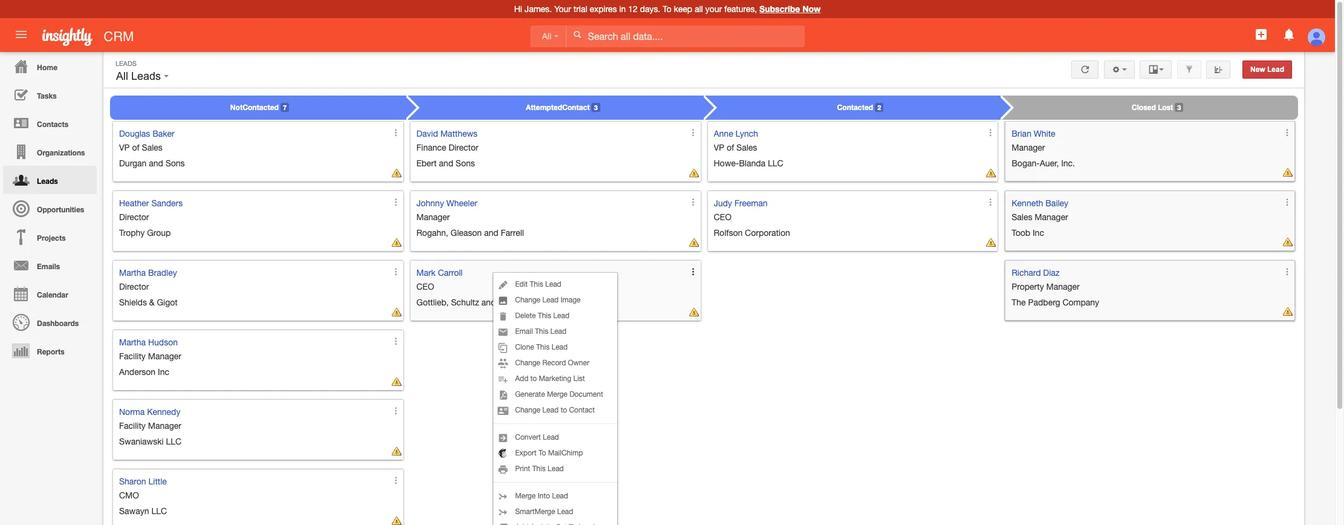 Task type: vqa. For each thing, say whether or not it's contained in the screenshot.
Mon
no



Task type: describe. For each thing, give the bounding box(es) containing it.
delete
[[515, 312, 536, 320]]

kenneth bailey link
[[1012, 198, 1069, 208]]

howe-
[[714, 158, 739, 168]]

vp for anne lynch vp of sales
[[714, 143, 725, 152]]

projects link
[[3, 223, 97, 251]]

1 horizontal spatial to
[[561, 406, 567, 414]]

tasks link
[[3, 80, 97, 109]]

ceo for mark carroll ceo
[[417, 282, 434, 292]]

manager for richard diaz property manager
[[1047, 282, 1080, 292]]

sales for lynch
[[737, 143, 758, 152]]

david matthews link
[[417, 129, 478, 139]]

sawayn llc
[[119, 506, 167, 516]]

home
[[37, 63, 57, 72]]

contacts link
[[3, 109, 97, 137]]

change for change lead to contact
[[515, 406, 541, 414]]

merge inside "link"
[[515, 492, 536, 500]]

and right schultz
[[482, 298, 496, 307]]

merge into lead
[[515, 492, 568, 500]]

all for all
[[542, 31, 552, 41]]

blanda
[[739, 158, 766, 168]]

add to marketing list
[[515, 374, 585, 383]]

manager inside brian white manager
[[1012, 143, 1046, 152]]

johnny wheeler manager
[[417, 198, 478, 222]]

convert lead
[[515, 433, 559, 442]]

notifications image
[[1282, 27, 1297, 42]]

toob inc
[[1012, 228, 1045, 238]]

mark carroll link
[[417, 268, 463, 278]]

auer,
[[1040, 158, 1059, 168]]

keep
[[674, 4, 693, 14]]

organizations
[[37, 148, 85, 157]]

swaniawski llc
[[119, 437, 182, 446]]

3 inside attemptedcontact 3
[[594, 103, 598, 111]]

export to mailchimp link
[[494, 445, 618, 461]]

farrell
[[501, 228, 524, 238]]

reports
[[37, 347, 65, 356]]

change record owner
[[515, 359, 590, 367]]

2
[[878, 103, 882, 111]]

lead right new
[[1268, 65, 1285, 74]]

image
[[561, 296, 581, 304]]

navigation containing home
[[0, 52, 97, 365]]

marketing
[[539, 374, 572, 383]]

this for clone
[[536, 343, 550, 351]]

smartmerge lead
[[515, 508, 574, 516]]

kennedy
[[147, 407, 181, 417]]

delete this lead
[[515, 312, 570, 320]]

lead down change lead image link
[[554, 312, 570, 320]]

all leads button
[[113, 67, 172, 85]]

rogahn, gleason and farrell
[[417, 228, 524, 238]]

convert lead link
[[494, 429, 618, 445]]

crm
[[104, 29, 134, 44]]

change lead image
[[515, 296, 581, 304]]

lead up export to mailchimp
[[543, 433, 559, 442]]

projects
[[37, 234, 66, 243]]

add to marketing list link
[[494, 371, 618, 387]]

ceo for judy freeman ceo
[[714, 212, 732, 222]]

3 inside closed lost 3
[[1178, 103, 1182, 111]]

manager for norma kennedy facility manager
[[148, 421, 181, 431]]

expires
[[590, 4, 617, 14]]

all for all leads
[[116, 70, 128, 82]]

corporation
[[745, 228, 790, 238]]

gottlieb, schultz and d'amore
[[417, 298, 531, 307]]

hi james. your trial expires in 12 days. to keep all your features, subscribe now
[[514, 4, 821, 14]]

generate
[[515, 390, 545, 399]]

subscribe
[[760, 4, 800, 14]]

smartmerge
[[515, 508, 555, 516]]

d'amore
[[498, 298, 531, 307]]

lead up change lead image link
[[546, 280, 562, 289]]

martha for martha hudson
[[119, 338, 146, 347]]

bailey
[[1046, 198, 1069, 208]]

new lead
[[1251, 65, 1285, 74]]

emails link
[[3, 251, 97, 279]]

inc for anderson inc
[[158, 367, 169, 377]]

trial
[[574, 4, 588, 14]]

group
[[147, 228, 171, 238]]

refresh list image
[[1080, 65, 1091, 74]]

durgan
[[119, 158, 147, 168]]

all
[[695, 4, 703, 14]]

document
[[570, 390, 603, 399]]

this for email
[[535, 327, 549, 336]]

change lead to contact
[[515, 406, 595, 414]]

and left farrell on the top left of the page
[[484, 228, 499, 238]]

ebert and sons
[[417, 158, 475, 168]]

export to mailchimp
[[515, 449, 583, 457]]

lead down merge into lead "link"
[[557, 508, 574, 516]]

new
[[1251, 65, 1266, 74]]

gottlieb,
[[417, 298, 449, 307]]

email this lead
[[515, 327, 567, 336]]

anderson
[[119, 367, 156, 377]]

manager inside the johnny wheeler manager
[[417, 212, 450, 222]]

and right ebert
[[439, 158, 454, 168]]

lead down the generate merge document button
[[543, 406, 559, 414]]

all leads
[[116, 70, 164, 82]]

shields & gigot
[[119, 298, 178, 307]]

of for anne
[[727, 143, 735, 152]]

hudson
[[148, 338, 178, 347]]

vp for douglas baker vp of sales
[[119, 143, 130, 152]]

johnny
[[417, 198, 444, 208]]

in
[[620, 4, 626, 14]]

white image
[[574, 30, 582, 39]]

0 vertical spatial leads
[[116, 60, 137, 67]]

brian
[[1012, 129, 1032, 139]]

martha bradley link
[[119, 268, 177, 278]]

home link
[[3, 52, 97, 80]]

lead up clone this lead link
[[551, 327, 567, 336]]

manager for martha hudson facility manager
[[148, 351, 181, 361]]

contacts
[[37, 120, 68, 129]]

diaz
[[1044, 268, 1060, 278]]

0 horizontal spatial to
[[539, 449, 546, 457]]

leads link
[[3, 166, 97, 194]]

list
[[574, 374, 585, 383]]

days.
[[640, 4, 661, 14]]

llc for norma kennedy facility manager
[[166, 437, 182, 446]]

print this lead
[[515, 465, 564, 473]]

organizations link
[[3, 137, 97, 166]]

rolfson corporation
[[714, 228, 790, 238]]



Task type: locate. For each thing, give the bounding box(es) containing it.
mailchimp
[[548, 449, 583, 457]]

llc right blanda
[[768, 158, 784, 168]]

the
[[1012, 298, 1026, 307]]

martha inside martha bradley director
[[119, 268, 146, 278]]

1 horizontal spatial 3
[[1178, 103, 1182, 111]]

facility down norma
[[119, 421, 146, 431]]

1 vertical spatial director
[[119, 212, 149, 222]]

hi
[[514, 4, 522, 14]]

howe-blanda llc
[[714, 158, 784, 168]]

notcontacted 7
[[230, 103, 287, 112]]

shields
[[119, 298, 147, 307]]

sons for durgan and sons
[[166, 158, 185, 168]]

3 right attemptedcontact
[[594, 103, 598, 111]]

sales down kenneth
[[1012, 212, 1033, 222]]

manager inside martha hudson facility manager
[[148, 351, 181, 361]]

this right 'print' at the left bottom of the page
[[532, 465, 546, 473]]

manager inside norma kennedy facility manager
[[148, 421, 181, 431]]

your
[[706, 4, 722, 14]]

1 vp from the left
[[119, 143, 130, 152]]

change for change record owner
[[515, 359, 541, 367]]

1 change from the top
[[515, 296, 541, 304]]

martha hudson link
[[119, 338, 178, 347]]

director up shields
[[119, 282, 149, 292]]

change down "generate"
[[515, 406, 541, 414]]

change up delete
[[515, 296, 541, 304]]

1 vertical spatial merge
[[515, 492, 536, 500]]

this for print
[[532, 465, 546, 473]]

0 vertical spatial martha
[[119, 268, 146, 278]]

leads inside navigation
[[37, 177, 58, 186]]

padberg
[[1029, 298, 1061, 307]]

this down email this lead
[[536, 343, 550, 351]]

anne
[[714, 129, 734, 139]]

inc.
[[1062, 158, 1076, 168]]

0 horizontal spatial vp
[[119, 143, 130, 152]]

this for delete
[[538, 312, 552, 320]]

leads
[[116, 60, 137, 67], [131, 70, 161, 82], [37, 177, 58, 186]]

notcontacted
[[230, 103, 279, 112]]

1 martha from the top
[[119, 268, 146, 278]]

2 sons from the left
[[456, 158, 475, 168]]

of for douglas
[[132, 143, 140, 152]]

0 vertical spatial merge
[[547, 390, 568, 399]]

brian white manager
[[1012, 129, 1056, 152]]

little
[[148, 477, 167, 486]]

gleason
[[451, 228, 482, 238]]

show list view filters image
[[1185, 65, 1194, 74]]

llc down 'kennedy'
[[166, 437, 182, 446]]

director inside heather sanders director
[[119, 212, 149, 222]]

douglas
[[119, 129, 150, 139]]

2 horizontal spatial sales
[[1012, 212, 1033, 222]]

leads up opportunities link
[[37, 177, 58, 186]]

clone this lead link
[[494, 339, 618, 355]]

schultz
[[451, 298, 479, 307]]

vp inside the anne lynch vp of sales
[[714, 143, 725, 152]]

director for sanders
[[119, 212, 149, 222]]

sales down 'lynch'
[[737, 143, 758, 152]]

vp down douglas
[[119, 143, 130, 152]]

all down james.
[[542, 31, 552, 41]]

inc right "toob"
[[1033, 228, 1045, 238]]

martha inside martha hudson facility manager
[[119, 338, 146, 347]]

1 horizontal spatial merge
[[547, 390, 568, 399]]

freeman
[[735, 198, 768, 208]]

manager inside richard diaz property manager
[[1047, 282, 1080, 292]]

leads down crm on the left top of the page
[[131, 70, 161, 82]]

this for edit
[[530, 280, 543, 289]]

martha up shields
[[119, 268, 146, 278]]

to left keep
[[663, 4, 672, 14]]

martha up anderson
[[119, 338, 146, 347]]

email this lead link
[[494, 324, 618, 339]]

show sidebar image
[[1215, 65, 1223, 74]]

emails
[[37, 262, 60, 271]]

sales for baker
[[142, 143, 163, 152]]

subscribe now link
[[760, 4, 821, 14]]

anderson inc
[[119, 367, 169, 377]]

sales down douglas baker link
[[142, 143, 163, 152]]

heather sanders director
[[119, 198, 183, 222]]

baker
[[153, 129, 175, 139]]

leads up 'all leads'
[[116, 60, 137, 67]]

1 horizontal spatial ceo
[[714, 212, 732, 222]]

1 horizontal spatial to
[[663, 4, 672, 14]]

ceo down judy
[[714, 212, 732, 222]]

2 vertical spatial change
[[515, 406, 541, 414]]

sales inside douglas baker vp of sales
[[142, 143, 163, 152]]

change down clone on the bottom left of the page
[[515, 359, 541, 367]]

ceo inside judy freeman ceo
[[714, 212, 732, 222]]

3 right lost
[[1178, 103, 1182, 111]]

sawayn
[[119, 506, 149, 516]]

director inside david matthews finance director
[[449, 143, 479, 152]]

2 facility from the top
[[119, 421, 146, 431]]

sons down david matthews finance director
[[456, 158, 475, 168]]

inc right anderson
[[158, 367, 169, 377]]

ceo inside the mark carroll ceo
[[417, 282, 434, 292]]

2 change from the top
[[515, 359, 541, 367]]

print
[[515, 465, 530, 473]]

gigot
[[157, 298, 178, 307]]

facility
[[119, 351, 146, 361], [119, 421, 146, 431]]

james.
[[525, 4, 552, 14]]

of inside douglas baker vp of sales
[[132, 143, 140, 152]]

to inside hi james. your trial expires in 12 days. to keep all your features, subscribe now
[[663, 4, 672, 14]]

now
[[803, 4, 821, 14]]

edit this lead
[[515, 280, 562, 289]]

0 horizontal spatial sales
[[142, 143, 163, 152]]

1 horizontal spatial inc
[[1033, 228, 1045, 238]]

0 vertical spatial to
[[663, 4, 672, 14]]

wheeler
[[447, 198, 478, 208]]

manager up the padberg company
[[1047, 282, 1080, 292]]

1 vertical spatial ceo
[[417, 282, 434, 292]]

to down generate merge document
[[561, 406, 567, 414]]

manager down hudson
[[148, 351, 181, 361]]

1 vertical spatial martha
[[119, 338, 146, 347]]

1 vertical spatial inc
[[158, 367, 169, 377]]

0 vertical spatial facility
[[119, 351, 146, 361]]

1 3 from the left
[[594, 103, 598, 111]]

martha for martha bradley
[[119, 268, 146, 278]]

3 change from the top
[[515, 406, 541, 414]]

12
[[629, 4, 638, 14]]

change inside change lead image link
[[515, 296, 541, 304]]

2 vp from the left
[[714, 143, 725, 152]]

clone
[[515, 343, 534, 351]]

email
[[515, 327, 533, 336]]

facility up anderson
[[119, 351, 146, 361]]

record
[[543, 359, 566, 367]]

of down anne lynch link
[[727, 143, 735, 152]]

2 martha from the top
[[119, 338, 146, 347]]

closed
[[1132, 103, 1157, 112]]

bogan-auer, inc.
[[1012, 158, 1076, 168]]

manager down 'kennedy'
[[148, 421, 181, 431]]

1 vertical spatial to
[[561, 406, 567, 414]]

vp down anne
[[714, 143, 725, 152]]

david
[[417, 129, 438, 139]]

all inside all link
[[542, 31, 552, 41]]

navigation
[[0, 52, 97, 365]]

llc right sawayn
[[151, 506, 167, 516]]

facility for martha hudson facility manager
[[119, 351, 146, 361]]

lead down the export to mailchimp link
[[548, 465, 564, 473]]

dashboards link
[[3, 308, 97, 336]]

contacted 2
[[837, 103, 882, 112]]

manager down bailey
[[1035, 212, 1069, 222]]

rogahn,
[[417, 228, 448, 238]]

all inside all leads button
[[116, 70, 128, 82]]

0 vertical spatial change
[[515, 296, 541, 304]]

director down the "heather" on the top left of page
[[119, 212, 149, 222]]

0 horizontal spatial merge
[[515, 492, 536, 500]]

richard
[[1012, 268, 1041, 278]]

1 horizontal spatial all
[[542, 31, 552, 41]]

1 facility from the top
[[119, 351, 146, 361]]

of
[[132, 143, 140, 152], [727, 143, 735, 152]]

delete this lead link
[[494, 308, 618, 324]]

2 vertical spatial director
[[119, 282, 149, 292]]

director inside martha bradley director
[[119, 282, 149, 292]]

and right durgan
[[149, 158, 163, 168]]

1 vertical spatial all
[[116, 70, 128, 82]]

0 horizontal spatial of
[[132, 143, 140, 152]]

leads inside button
[[131, 70, 161, 82]]

richard diaz link
[[1012, 268, 1060, 278]]

2 vertical spatial leads
[[37, 177, 58, 186]]

facility for norma kennedy facility manager
[[119, 421, 146, 431]]

dashboards
[[37, 319, 79, 328]]

2 of from the left
[[727, 143, 735, 152]]

sons for ebert and sons
[[456, 158, 475, 168]]

sales inside the anne lynch vp of sales
[[737, 143, 758, 152]]

facility inside martha hudson facility manager
[[119, 351, 146, 361]]

to right the "add"
[[531, 374, 537, 383]]

2 vertical spatial llc
[[151, 506, 167, 516]]

change lead to contact link
[[494, 402, 618, 418]]

ceo
[[714, 212, 732, 222], [417, 282, 434, 292]]

kenneth bailey sales manager
[[1012, 198, 1069, 222]]

0 vertical spatial director
[[449, 143, 479, 152]]

facility inside norma kennedy facility manager
[[119, 421, 146, 431]]

0 horizontal spatial ceo
[[417, 282, 434, 292]]

1 vertical spatial leads
[[131, 70, 161, 82]]

0 vertical spatial inc
[[1033, 228, 1045, 238]]

to up print this lead
[[539, 449, 546, 457]]

lead up change record owner link
[[552, 343, 568, 351]]

contacted
[[837, 103, 874, 112]]

1 vertical spatial change
[[515, 359, 541, 367]]

merge into lead link
[[494, 488, 618, 504]]

white
[[1034, 129, 1056, 139]]

lead inside "link"
[[552, 492, 568, 500]]

david matthews finance director
[[417, 129, 479, 152]]

0 vertical spatial ceo
[[714, 212, 732, 222]]

1 horizontal spatial of
[[727, 143, 735, 152]]

0 horizontal spatial to
[[531, 374, 537, 383]]

manager down johnny
[[417, 212, 450, 222]]

0 vertical spatial all
[[542, 31, 552, 41]]

all down crm on the left top of the page
[[116, 70, 128, 82]]

convert
[[515, 433, 541, 442]]

lead up delete this lead link
[[543, 296, 559, 304]]

manager inside kenneth bailey sales manager
[[1035, 212, 1069, 222]]

new lead link
[[1243, 60, 1293, 79]]

1 horizontal spatial sales
[[737, 143, 758, 152]]

your
[[554, 4, 571, 14]]

attemptedcontact
[[526, 103, 590, 112]]

change for change lead image
[[515, 296, 541, 304]]

change inside change record owner link
[[515, 359, 541, 367]]

generate merge document
[[515, 390, 603, 399]]

toob
[[1012, 228, 1031, 238]]

1 vertical spatial facility
[[119, 421, 146, 431]]

1 horizontal spatial vp
[[714, 143, 725, 152]]

ceo down mark on the bottom
[[417, 282, 434, 292]]

all
[[542, 31, 552, 41], [116, 70, 128, 82]]

inc for toob inc
[[1033, 228, 1045, 238]]

of inside the anne lynch vp of sales
[[727, 143, 735, 152]]

sons down baker
[[166, 158, 185, 168]]

manager down brian white link
[[1012, 143, 1046, 152]]

this down 'change lead image'
[[538, 312, 552, 320]]

0 horizontal spatial 3
[[594, 103, 598, 111]]

merge inside button
[[547, 390, 568, 399]]

lead right into
[[552, 492, 568, 500]]

martha hudson facility manager
[[119, 338, 181, 361]]

sanders
[[151, 198, 183, 208]]

director for bradley
[[119, 282, 149, 292]]

sales inside kenneth bailey sales manager
[[1012, 212, 1033, 222]]

llc for sharon little cmo
[[151, 506, 167, 516]]

judy
[[714, 198, 732, 208]]

0 vertical spatial llc
[[768, 158, 784, 168]]

cog image
[[1112, 65, 1121, 74]]

2 3 from the left
[[1178, 103, 1182, 111]]

trophy
[[119, 228, 145, 238]]

0 horizontal spatial all
[[116, 70, 128, 82]]

to
[[531, 374, 537, 383], [561, 406, 567, 414]]

this up clone this lead at the left of the page
[[535, 327, 549, 336]]

of down douglas
[[132, 143, 140, 152]]

1 vertical spatial to
[[539, 449, 546, 457]]

merge
[[547, 390, 568, 399], [515, 492, 536, 500]]

Search all data.... text field
[[567, 25, 805, 47]]

1 vertical spatial llc
[[166, 437, 182, 446]]

this right edit
[[530, 280, 543, 289]]

director down matthews
[[449, 143, 479, 152]]

0 horizontal spatial inc
[[158, 367, 169, 377]]

vp inside douglas baker vp of sales
[[119, 143, 130, 152]]

manager for kenneth bailey sales manager
[[1035, 212, 1069, 222]]

judy freeman link
[[714, 198, 768, 208]]

1 sons from the left
[[166, 158, 185, 168]]

1 horizontal spatial sons
[[456, 158, 475, 168]]

merge up the change lead to contact link
[[547, 390, 568, 399]]

0 horizontal spatial sons
[[166, 158, 185, 168]]

merge left into
[[515, 492, 536, 500]]

reports link
[[3, 336, 97, 365]]

0 vertical spatial to
[[531, 374, 537, 383]]

opportunities link
[[3, 194, 97, 223]]

matthews
[[441, 129, 478, 139]]

1 of from the left
[[132, 143, 140, 152]]



